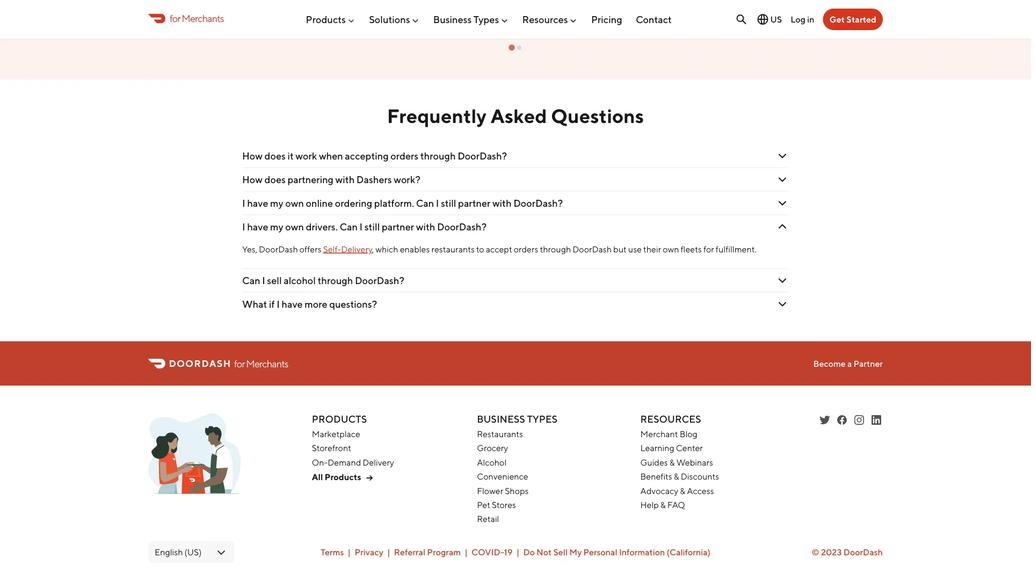Task type: locate. For each thing, give the bounding box(es) containing it.
2 vertical spatial for
[[234, 358, 245, 369]]

0 horizontal spatial types
[[474, 14, 499, 25]]

marketplace link
[[312, 429, 360, 439]]

can left sell
[[242, 275, 260, 286]]

for
[[170, 13, 180, 24], [704, 244, 714, 254], [234, 358, 245, 369]]

1 vertical spatial delivery
[[363, 457, 394, 468]]

privacy link
[[355, 547, 383, 557]]

0 vertical spatial my
[[270, 198, 283, 209]]

it
[[288, 150, 294, 162]]

partner
[[854, 359, 883, 369]]

self-delivery link
[[323, 244, 372, 254]]

1 horizontal spatial merchants
[[246, 358, 288, 369]]

business
[[433, 14, 472, 25], [477, 414, 525, 425]]

doordash left but
[[573, 244, 612, 254]]

1 horizontal spatial partner
[[458, 198, 491, 209]]

blog
[[680, 429, 698, 439]]

delivery inside marketplace storefront on-demand delivery
[[363, 457, 394, 468]]

for merchants link
[[148, 11, 224, 26]]

sell
[[553, 547, 568, 557]]

questions?
[[329, 298, 377, 310]]

0 vertical spatial products
[[306, 14, 346, 25]]

chevron down image
[[776, 150, 789, 163], [776, 298, 789, 311]]

types
[[474, 14, 499, 25], [527, 414, 558, 425]]

chevron down image
[[776, 173, 789, 186], [776, 197, 789, 210], [776, 221, 789, 234], [776, 274, 789, 287]]

1 does from the top
[[265, 150, 286, 162]]

orders up work?
[[391, 150, 418, 162]]

guides & webinars link
[[641, 457, 713, 468]]

1 vertical spatial chevron down image
[[776, 298, 789, 311]]

0 vertical spatial business
[[433, 14, 472, 25]]

with up enables
[[416, 221, 435, 233]]

marketplace storefront on-demand delivery
[[312, 429, 394, 468]]

0 vertical spatial orders
[[391, 150, 418, 162]]

orders
[[391, 150, 418, 162], [514, 244, 538, 254]]

1 how from the top
[[242, 150, 263, 162]]

on-demand delivery link
[[312, 457, 394, 468]]

enables
[[400, 244, 430, 254]]

log in
[[791, 14, 815, 24]]

2 horizontal spatial through
[[540, 244, 571, 254]]

use
[[628, 244, 642, 254]]

own left drivers.
[[285, 221, 304, 233]]

platform.
[[374, 198, 414, 209]]

delivery up arrow right image
[[363, 457, 394, 468]]

log in link
[[791, 14, 815, 24]]

1 vertical spatial for merchants
[[234, 358, 288, 369]]

through
[[420, 150, 456, 162], [540, 244, 571, 254], [318, 275, 353, 286]]

terms
[[321, 547, 344, 557]]

0 vertical spatial through
[[420, 150, 456, 162]]

0 horizontal spatial partner
[[382, 221, 414, 233]]

0 vertical spatial does
[[265, 150, 286, 162]]

my for online
[[270, 198, 283, 209]]

with up yes, doordash offers self-delivery , which enables restaurants to accept orders through doordash but use their own fleets for fulfillment.
[[492, 198, 512, 209]]

doordash right yes,
[[259, 244, 298, 254]]

2 my from the top
[[270, 221, 283, 233]]

own
[[285, 198, 304, 209], [285, 221, 304, 233], [663, 244, 679, 254]]

partner down platform. in the top of the page
[[382, 221, 414, 233]]

still
[[441, 198, 456, 209], [365, 221, 380, 233]]

0 horizontal spatial for merchants
[[170, 13, 224, 24]]

advocacy & access link
[[641, 486, 714, 496]]

resources for resources
[[522, 14, 568, 25]]

1 horizontal spatial for merchants
[[234, 358, 288, 369]]

0 vertical spatial have
[[247, 198, 268, 209]]

resources up 'select a slide to show' tab list
[[522, 14, 568, 25]]

1 vertical spatial can
[[340, 221, 358, 233]]

globe line image
[[756, 13, 769, 26]]

what if i have more questions?
[[242, 298, 377, 310]]

1 vertical spatial still
[[365, 221, 380, 233]]

partner up to
[[458, 198, 491, 209]]

alcohol
[[284, 275, 316, 286]]

own right their
[[663, 244, 679, 254]]

1 chevron down image from the top
[[776, 150, 789, 163]]

with
[[335, 174, 355, 185], [492, 198, 512, 209], [416, 221, 435, 233]]

resources up merchant blog "link"
[[641, 414, 701, 425]]

chevron down image for how does it work when accepting orders through doordash?
[[776, 150, 789, 163]]

i
[[242, 198, 245, 209], [436, 198, 439, 209], [242, 221, 245, 233], [360, 221, 363, 233], [262, 275, 265, 286], [277, 298, 280, 310]]

1 vertical spatial for
[[704, 244, 714, 254]]

pricing link
[[591, 9, 622, 29]]

1 horizontal spatial can
[[340, 221, 358, 233]]

1 vertical spatial resources
[[641, 414, 701, 425]]

center
[[676, 443, 703, 453]]

0 horizontal spatial orders
[[391, 150, 418, 162]]

resources to help you succeed region
[[213, 0, 819, 51]]

personal
[[584, 547, 618, 557]]

1 vertical spatial own
[[285, 221, 304, 233]]

work
[[296, 150, 317, 162]]

0 horizontal spatial can
[[242, 275, 260, 286]]

2 horizontal spatial doordash
[[844, 547, 883, 557]]

restaurants
[[432, 244, 475, 254]]

webinars
[[677, 457, 713, 468]]

twitter link
[[819, 414, 831, 427]]

does for it
[[265, 150, 286, 162]]

1 horizontal spatial resources
[[641, 414, 701, 425]]

business for business types
[[433, 14, 472, 25]]

0 vertical spatial for
[[170, 13, 180, 24]]

1 horizontal spatial through
[[420, 150, 456, 162]]

my left drivers.
[[270, 221, 283, 233]]

4 chevron down image from the top
[[776, 274, 789, 287]]

facebook link
[[836, 414, 849, 427]]

1 my from the top
[[270, 198, 283, 209]]

& down learning center link
[[670, 457, 675, 468]]

1 vertical spatial types
[[527, 414, 558, 425]]

1 horizontal spatial business
[[477, 414, 525, 425]]

with up the ordering
[[335, 174, 355, 185]]

delivery for self-
[[341, 244, 372, 254]]

0 horizontal spatial business
[[433, 14, 472, 25]]

instagram image
[[853, 414, 866, 427]]

1 vertical spatial with
[[492, 198, 512, 209]]

2 horizontal spatial can
[[416, 198, 434, 209]]

& down guides & webinars link
[[674, 472, 679, 482]]

products link
[[306, 9, 356, 29]]

delivery down the i have my own drivers. can i still partner with doordash?
[[341, 244, 372, 254]]

get started
[[830, 14, 877, 24]]

1 chevron down image from the top
[[776, 173, 789, 186]]

(california)
[[667, 547, 711, 557]]

information
[[619, 547, 665, 557]]

become a partner
[[813, 359, 883, 369]]

2023
[[821, 547, 842, 557]]

own left online
[[285, 198, 304, 209]]

1 vertical spatial does
[[265, 174, 286, 185]]

can up self-delivery link
[[340, 221, 358, 233]]

facebook image
[[836, 414, 849, 427]]

0 vertical spatial chevron down image
[[776, 150, 789, 163]]

0 vertical spatial how
[[242, 150, 263, 162]]

1 vertical spatial business
[[477, 414, 525, 425]]

chevron down image for how does partnering with dashers work?
[[776, 173, 789, 186]]

2 chevron down image from the top
[[776, 298, 789, 311]]

2 vertical spatial through
[[318, 275, 353, 286]]

still up ,
[[365, 221, 380, 233]]

0 horizontal spatial still
[[365, 221, 380, 233]]

2 does from the top
[[265, 174, 286, 185]]

storefront
[[312, 443, 351, 453]]

products inside "products" link
[[306, 14, 346, 25]]

privacy
[[355, 547, 383, 557]]

does left partnering at the left
[[265, 174, 286, 185]]

0 vertical spatial with
[[335, 174, 355, 185]]

merchants
[[182, 13, 224, 24], [246, 358, 288, 369]]

3 chevron down image from the top
[[776, 221, 789, 234]]

does left it
[[265, 150, 286, 162]]

1 horizontal spatial with
[[416, 221, 435, 233]]

merchant
[[641, 429, 678, 439]]

1 vertical spatial have
[[247, 221, 268, 233]]

types inside business types restaurants grocery alcohol convenience flower shops pet stores retail
[[527, 414, 558, 425]]

0 vertical spatial delivery
[[341, 244, 372, 254]]

1 vertical spatial partner
[[382, 221, 414, 233]]

doordash right "2023" at the right bottom of page
[[844, 547, 883, 557]]

instagram link
[[853, 414, 866, 427]]

accept
[[486, 244, 512, 254]]

resources inside resources merchant blog learning center guides & webinars benefits & discounts advocacy & access help & faq
[[641, 414, 701, 425]]

my left online
[[270, 198, 283, 209]]

2 horizontal spatial for
[[704, 244, 714, 254]]

1 horizontal spatial orders
[[514, 244, 538, 254]]

0 vertical spatial partner
[[458, 198, 491, 209]]

0 horizontal spatial for
[[170, 13, 180, 24]]

get
[[830, 14, 845, 24]]

& down benefits & discounts link
[[680, 486, 685, 496]]

frequently asked questions
[[387, 105, 644, 127]]

0 horizontal spatial resources
[[522, 14, 568, 25]]

grocery
[[477, 443, 508, 453]]

0 vertical spatial resources
[[522, 14, 568, 25]]

guides
[[641, 457, 668, 468]]

pet stores link
[[477, 500, 516, 510]]

referral program
[[394, 547, 461, 557]]

2 chevron down image from the top
[[776, 197, 789, 210]]

2 how from the top
[[242, 174, 263, 185]]

delivery
[[341, 244, 372, 254], [363, 457, 394, 468]]

become a partner link
[[813, 359, 883, 369]]

help
[[641, 500, 659, 510]]

on-
[[312, 457, 328, 468]]

1 vertical spatial how
[[242, 174, 263, 185]]

to
[[476, 244, 484, 254]]

0 vertical spatial merchants
[[182, 13, 224, 24]]

contact
[[636, 14, 672, 25]]

own for online
[[285, 198, 304, 209]]

1 vertical spatial orders
[[514, 244, 538, 254]]

1 horizontal spatial still
[[441, 198, 456, 209]]

orders right 'accept'
[[514, 244, 538, 254]]

still up restaurants
[[441, 198, 456, 209]]

&
[[670, 457, 675, 468], [674, 472, 679, 482], [680, 486, 685, 496], [661, 500, 666, 510]]

can down work?
[[416, 198, 434, 209]]

resources for resources merchant blog learning center guides & webinars benefits & discounts advocacy & access help & faq
[[641, 414, 701, 425]]

1 horizontal spatial types
[[527, 414, 558, 425]]

0 vertical spatial types
[[474, 14, 499, 25]]

select a slide to show tab list
[[213, 42, 819, 51]]

us
[[770, 14, 782, 24]]

0 vertical spatial own
[[285, 198, 304, 209]]

business inside business types restaurants grocery alcohol convenience flower shops pet stores retail
[[477, 414, 525, 425]]

1 vertical spatial my
[[270, 221, 283, 233]]

referral
[[394, 547, 425, 557]]



Task type: describe. For each thing, give the bounding box(es) containing it.
business types
[[433, 14, 499, 25]]

discounts
[[681, 472, 719, 482]]

solutions link
[[369, 9, 420, 29]]

faq
[[668, 500, 685, 510]]

0 vertical spatial still
[[441, 198, 456, 209]]

2 vertical spatial have
[[282, 298, 303, 310]]

not
[[537, 547, 552, 557]]

flower
[[477, 486, 503, 496]]

doordash for merchants image
[[148, 414, 241, 500]]

linkedin image
[[870, 414, 883, 427]]

retail link
[[477, 514, 499, 524]]

2 vertical spatial products
[[325, 472, 361, 482]]

arrow right image
[[363, 472, 376, 485]]

1 vertical spatial through
[[540, 244, 571, 254]]

get started button
[[823, 9, 883, 30]]

types for business types restaurants grocery alcohol convenience flower shops pet stores retail
[[527, 414, 558, 425]]

ordering
[[335, 198, 372, 209]]

retail
[[477, 514, 499, 524]]

2 horizontal spatial with
[[492, 198, 512, 209]]

have for i have my own drivers. can i still partner with doordash?
[[247, 221, 268, 233]]

does for partnering
[[265, 174, 286, 185]]

restaurants link
[[477, 429, 523, 439]]

become
[[813, 359, 846, 369]]

in
[[807, 14, 815, 24]]

twitter image
[[819, 414, 831, 427]]

resources link
[[522, 9, 578, 29]]

asked
[[491, 105, 547, 127]]

storefront link
[[312, 443, 351, 453]]

0 horizontal spatial through
[[318, 275, 353, 286]]

advocacy
[[641, 486, 678, 496]]

types for business types
[[474, 14, 499, 25]]

can i sell alcohol through doordash?
[[242, 275, 404, 286]]

my for drivers.
[[270, 221, 283, 233]]

questions
[[551, 105, 644, 127]]

accepting
[[345, 150, 389, 162]]

frequently
[[387, 105, 487, 127]]

chevron down image for i have my own drivers. can i still partner with doordash?
[[776, 221, 789, 234]]

learning center link
[[641, 443, 703, 453]]

help & faq link
[[641, 500, 685, 510]]

benefits
[[641, 472, 672, 482]]

©
[[812, 547, 819, 557]]

fleets
[[681, 244, 702, 254]]

1 vertical spatial merchants
[[246, 358, 288, 369]]

drivers.
[[306, 221, 338, 233]]

their
[[643, 244, 661, 254]]

alcohol link
[[477, 457, 507, 468]]

alcohol
[[477, 457, 507, 468]]

chevron down image for i have my own online ordering platform. can i still partner with doordash?
[[776, 197, 789, 210]]

have for i have my own online ordering platform. can i still partner with doordash?
[[247, 198, 268, 209]]

0 vertical spatial for merchants
[[170, 13, 224, 24]]

chevron down image for can i sell alcohol through doordash?
[[776, 274, 789, 287]]

learning
[[641, 443, 674, 453]]

1 horizontal spatial doordash
[[573, 244, 612, 254]]

my
[[570, 547, 582, 557]]

2 vertical spatial with
[[416, 221, 435, 233]]

referral program link
[[394, 547, 461, 557]]

convenience link
[[477, 472, 528, 482]]

started
[[847, 14, 877, 24]]

if
[[269, 298, 275, 310]]

all products
[[312, 472, 361, 482]]

pet
[[477, 500, 490, 510]]

delivery for demand
[[363, 457, 394, 468]]

all
[[312, 472, 323, 482]]

covid-
[[472, 547, 504, 557]]

do
[[523, 547, 535, 557]]

chevron down image for what if i have more questions?
[[776, 298, 789, 311]]

shops
[[505, 486, 529, 496]]

business for business types restaurants grocery alcohol convenience flower shops pet stores retail
[[477, 414, 525, 425]]

0 vertical spatial can
[[416, 198, 434, 209]]

when
[[319, 150, 343, 162]]

0 horizontal spatial doordash
[[259, 244, 298, 254]]

linkedin link
[[870, 414, 883, 427]]

do not sell my personal information (california)
[[523, 547, 711, 557]]

what
[[242, 298, 267, 310]]

which
[[376, 244, 398, 254]]

19
[[504, 547, 513, 557]]

how does partnering with dashers work?
[[242, 174, 420, 185]]

marketplace
[[312, 429, 360, 439]]

more
[[305, 298, 327, 310]]

a
[[848, 359, 852, 369]]

online
[[306, 198, 333, 209]]

business types link
[[433, 9, 509, 29]]

partnering
[[288, 174, 334, 185]]

i have my own drivers. can i still partner with doordash?
[[242, 221, 487, 233]]

covid-19
[[472, 547, 513, 557]]

demand
[[328, 457, 361, 468]]

business types restaurants grocery alcohol convenience flower shops pet stores retail
[[477, 414, 558, 524]]

2 vertical spatial own
[[663, 244, 679, 254]]

0 horizontal spatial merchants
[[182, 13, 224, 24]]

restaurants
[[477, 429, 523, 439]]

own for drivers.
[[285, 221, 304, 233]]

self-
[[323, 244, 341, 254]]

0 horizontal spatial with
[[335, 174, 355, 185]]

,
[[372, 244, 374, 254]]

1 horizontal spatial for
[[234, 358, 245, 369]]

fulfillment.
[[716, 244, 757, 254]]

how for how does partnering with dashers work?
[[242, 174, 263, 185]]

pricing
[[591, 14, 622, 25]]

© 2023 doordash
[[812, 547, 883, 557]]

how does it work when accepting orders through doordash?
[[242, 150, 507, 162]]

but
[[613, 244, 627, 254]]

yes,
[[242, 244, 257, 254]]

1 vertical spatial products
[[312, 414, 367, 425]]

merchant blog link
[[641, 429, 698, 439]]

how for how does it work when accepting orders through doordash?
[[242, 150, 263, 162]]

2 vertical spatial can
[[242, 275, 260, 286]]

convenience
[[477, 472, 528, 482]]

& left faq at the bottom of page
[[661, 500, 666, 510]]

solutions
[[369, 14, 410, 25]]



Task type: vqa. For each thing, say whether or not it's contained in the screenshot.
Restaurants
yes



